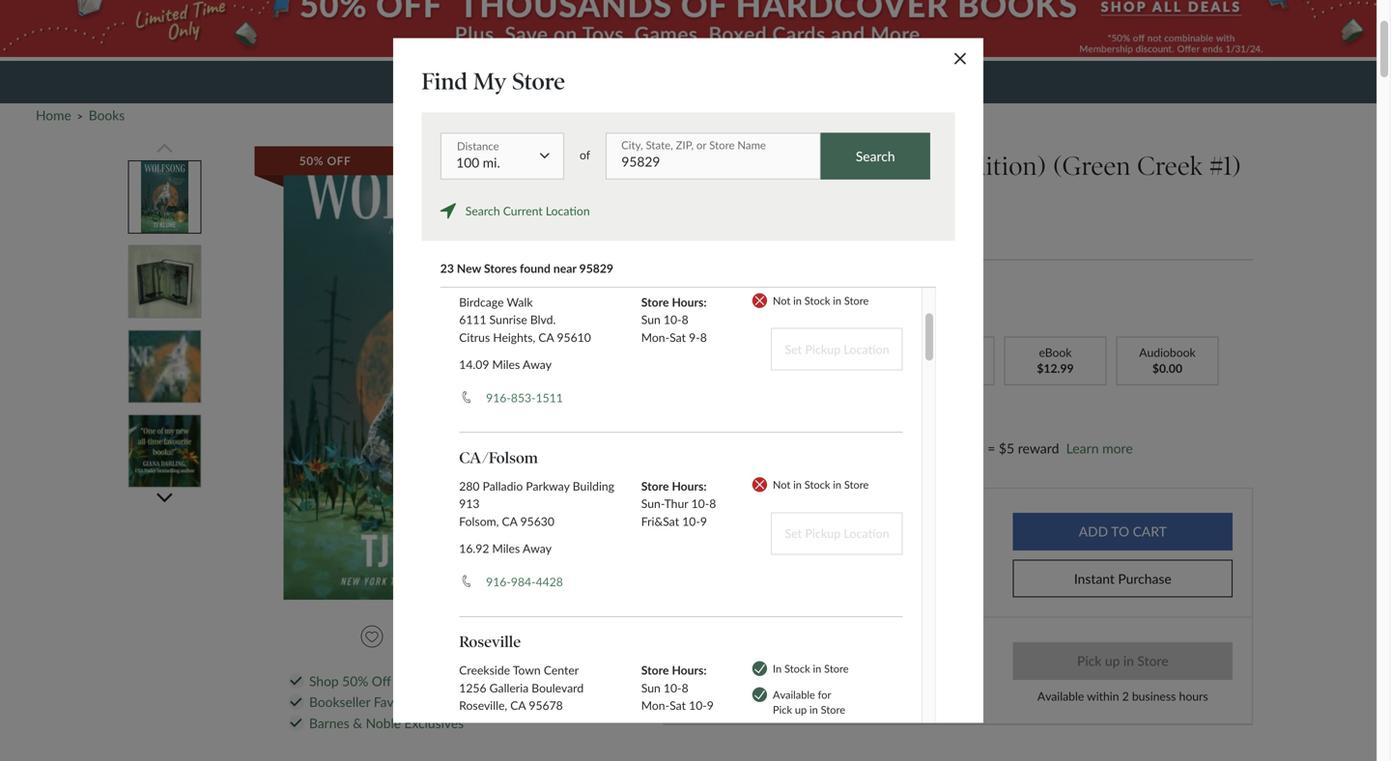 Task type: locate. For each thing, give the bounding box(es) containing it.
1 vertical spatial for
[[918, 561, 933, 575]]

edition) left (green
[[957, 150, 1046, 182]]

23 new
[[440, 261, 481, 275]]

exclusive inside hardcover (b&n exclusive edition)
[[762, 275, 809, 289]]

$14.99 down save 50%
[[813, 361, 850, 375]]

sat inside store hours: sun 10-8 mon-sat 9-8
[[670, 330, 686, 344]]

1 vertical spatial edition)
[[812, 275, 852, 289]]

1511
[[536, 391, 563, 405]]

in
[[773, 662, 782, 675]]

ship
[[683, 509, 717, 526]]

916- down 16.92 miles away
[[486, 575, 511, 589]]

0 vertical spatial sun
[[641, 312, 661, 326]]

1 vertical spatial ca
[[502, 514, 517, 528]]

barnes
[[309, 715, 349, 731]]

business hours
[[1132, 689, 1208, 703]]

1 mon- from the top
[[641, 330, 670, 344]]

mi.
[[483, 154, 500, 170]]

in
[[793, 294, 802, 307], [833, 294, 842, 307], [793, 478, 802, 491], [833, 478, 842, 491], [813, 662, 821, 675], [810, 703, 818, 716]]

hours: inside store hours: sun 10-8 mon-sat 10-9
[[672, 663, 707, 677]]

=
[[988, 440, 995, 457]]

mon- for mon-sat 9-8
[[641, 330, 670, 344]]

phone image for 916-984-4428
[[459, 575, 474, 587]]

2 vertical spatial ca
[[510, 699, 526, 713]]

galleria
[[489, 681, 529, 695]]

1 horizontal spatial off
[[653, 72, 678, 91]]

checkout
[[869, 561, 915, 575]]

(b&n for hardcover
[[731, 275, 759, 289]]

search inside button
[[856, 148, 895, 164]]

9 inside store hours: sun 10-8 mon-sat 10-9
[[707, 699, 714, 713]]

0 vertical spatial search
[[856, 148, 895, 164]]

expedited
[[755, 561, 806, 575]]

0 vertical spatial books
[[89, 107, 125, 123]]

for inside 'choose expedited shipping at checkout for delivery by'
[[918, 561, 933, 575]]

sun left $14.99 $29.99
[[641, 312, 661, 326]]

phone image down the 14.09 miles away
[[459, 391, 474, 403]]

1 vertical spatial not
[[773, 478, 791, 491]]

0 vertical spatial stock
[[805, 294, 830, 307]]

search for search current location
[[465, 204, 500, 218]]

2 hours: from the top
[[672, 479, 707, 493]]

ca/folsom
[[459, 449, 538, 467]]

916- for 984-
[[486, 575, 511, 589]]

hardcover for hardcover (b&n exclusive edition)
[[663, 273, 726, 289]]

available up 'up'
[[773, 688, 815, 701]]

8 inside store hours: sun-thur 10-8 fri&sat 10-9
[[709, 497, 716, 511]]

1 vertical spatial exclusive
[[762, 275, 809, 289]]

0 vertical spatial 50%
[[299, 153, 324, 167]]

choose expedited shipping at checkout for delivery by
[[713, 561, 976, 590]]

1 horizontal spatial (b&n
[[774, 150, 839, 182]]

in inside the available for pick up in store
[[810, 703, 818, 716]]

2 phone image from the top
[[459, 575, 474, 587]]

0 horizontal spatial (b&n
[[731, 275, 759, 289]]

2 not in stock in store element from the top
[[773, 478, 869, 492]]

1 vertical spatial stock
[[805, 478, 830, 491]]

1 not from the top
[[773, 294, 791, 307]]

$5
[[999, 440, 1015, 457]]

1 horizontal spatial 50%
[[342, 673, 368, 689]]

mon- inside store hours: sun 10-8 mon-sat 9-8
[[641, 330, 670, 344]]

bookseller favorites
[[309, 694, 427, 710]]

within
[[1087, 689, 1119, 703]]

853-
[[511, 391, 536, 405]]

50% up bookseller favorites
[[342, 673, 368, 689]]

1 vertical spatial hours:
[[672, 479, 707, 493]]

not in stock in store element
[[773, 293, 869, 308], [773, 478, 869, 492]]

phone image
[[459, 391, 474, 403], [459, 575, 474, 587]]

hours: up thur
[[672, 479, 707, 493]]

0 vertical spatial sat
[[670, 330, 686, 344]]

2 sat from the top
[[670, 699, 686, 713]]

sun inside store hours: sun 10-8 mon-sat 10-9
[[641, 681, 661, 695]]

store hours: sun-thur 10-8 fri&sat 10-9
[[641, 479, 716, 528]]

9 down check
[[707, 699, 714, 713]]

0 vertical spatial 9
[[700, 514, 707, 528]]

phone image down 16.92 miles away
[[459, 575, 474, 587]]

sun
[[641, 312, 661, 326], [641, 681, 661, 695]]

shipping right "free"
[[789, 534, 840, 550]]

1 vertical spatial shipping
[[809, 561, 853, 575]]

0 vertical spatial $14.99
[[663, 293, 747, 326]]

search for search
[[856, 148, 895, 164]]

hardcover
[[663, 273, 726, 289], [804, 346, 858, 360]]

audiobook $0.00
[[1139, 346, 1196, 375]]

ca
[[538, 330, 554, 344], [502, 514, 517, 528], [510, 699, 526, 713]]

9
[[700, 514, 707, 528], [707, 699, 714, 713]]

sun inside store hours: sun 10-8 mon-sat 9-8
[[641, 312, 661, 326]]

not right notavailable icon
[[773, 294, 791, 307]]

paperback $19.99
[[916, 346, 970, 375]]

store hours: sun 10-8 mon-sat 9-8
[[641, 295, 707, 344]]

found
[[520, 261, 551, 275]]

edition) up save 50%
[[812, 275, 852, 289]]

check image down check image
[[290, 698, 302, 707]]

$14.99 $29.99
[[663, 293, 799, 326]]

2 horizontal spatial for
[[918, 561, 933, 575]]

14.09 miles away
[[459, 357, 552, 371]]

sat for 10-
[[670, 699, 686, 713]]

2 916- from the top
[[486, 575, 511, 589]]

(b&n inside hardcover (b&n exclusive edition)
[[731, 275, 759, 289]]

phone image for 916-853-1511
[[459, 391, 474, 403]]

1 vertical spatial not in stock in store element
[[773, 478, 869, 492]]

0 vertical spatial (b&n
[[774, 150, 839, 182]]

0 vertical spatial phone image
[[459, 391, 474, 403]]

1 sun from the top
[[641, 312, 661, 326]]

(b&n up notavailable icon
[[731, 275, 759, 289]]

0 vertical spatial not
[[773, 294, 791, 307]]

stock for store hours: sun 10-8 mon-sat 9-8
[[805, 294, 830, 307]]

citrus
[[459, 330, 490, 344]]

hardcover up store hours: sun 10-8 mon-sat 9-8
[[663, 273, 726, 289]]

ca inside 280 palladio parkway building 913 folsom, ca 95630
[[502, 514, 517, 528]]

1 vertical spatial not in stock in store
[[773, 478, 869, 491]]

0 vertical spatial at
[[856, 561, 866, 575]]

3 option from the top
[[127, 329, 203, 404]]

1 horizontal spatial at
[[856, 561, 866, 575]]

0 horizontal spatial exclusive
[[762, 275, 809, 289]]

choose
[[713, 561, 752, 575]]

building
[[573, 479, 614, 493]]

1 vertical spatial phone image
[[459, 575, 474, 587]]

sun left check
[[641, 681, 661, 695]]

ca inside the creekside town center 1256 galleria boulevard roseville, ca 95678
[[510, 699, 526, 713]]

0 horizontal spatial at
[[792, 667, 803, 683]]

pick
[[773, 703, 792, 716]]

creek
[[1137, 150, 1203, 182]]

0 vertical spatial 916-
[[486, 391, 511, 405]]

1 sat from the top
[[670, 330, 686, 344]]

2 not in stock in store from the top
[[773, 478, 869, 491]]

store inside store hours: sun 10-8 mon-sat 10-9
[[641, 663, 669, 677]]

nearby stores
[[807, 667, 890, 683]]

ca up 16.92 miles away
[[502, 514, 517, 528]]

0 vertical spatial hardcover
[[663, 273, 726, 289]]

not right notavailable image
[[773, 478, 791, 491]]

$12.99
[[1037, 361, 1074, 375]]

2 mon- from the top
[[641, 699, 670, 713]]

sat for 9-
[[670, 330, 686, 344]]

913
[[459, 497, 480, 511]]

(b&n
[[774, 150, 839, 182], [731, 275, 759, 289]]

50% off link
[[255, 146, 581, 600]]

qualifies
[[683, 534, 736, 550]]

0 horizontal spatial search
[[465, 204, 500, 218]]

learn
[[1066, 440, 1099, 457]]

and
[[682, 72, 709, 91]]

2 vertical spatial for
[[818, 688, 831, 701]]

1 not in stock in store from the top
[[773, 294, 869, 307]]

1 hours: from the top
[[672, 295, 707, 309]]

hours: inside store hours: sun-thur 10-8 fri&sat 10-9
[[672, 479, 707, 493]]

1 vertical spatial (b&n
[[731, 275, 759, 289]]

mon- inside store hours: sun 10-8 mon-sat 10-9
[[641, 699, 670, 713]]

sat inside store hours: sun 10-8 mon-sat 10-9
[[670, 699, 686, 713]]

shipping right the expedited
[[809, 561, 853, 575]]

shop 50% off books
[[309, 673, 431, 689]]

1 horizontal spatial hardcover
[[804, 346, 858, 360]]

check image
[[290, 698, 302, 707], [290, 719, 302, 728]]

check image
[[290, 677, 302, 686]]

audiobook
[[1139, 346, 1196, 360]]

1 vertical spatial search
[[465, 204, 500, 218]]

$14.99 up 9-
[[663, 293, 747, 326]]

available for buy online, pick up in store element
[[773, 688, 845, 717]]

2 vertical spatial hours:
[[672, 663, 707, 677]]

0 horizontal spatial books
[[89, 107, 125, 123]]

not in stock in store element up hardcover $14.99
[[773, 293, 869, 308]]

1 vertical spatial sun
[[641, 681, 661, 695]]

280 palladio parkway building 913 folsom, ca 95630
[[459, 479, 614, 528]]

earn
[[713, 72, 746, 91]]

hours: left availability at the bottom right of the page
[[672, 663, 707, 677]]

23 new stores found near 95829
[[440, 261, 613, 275]]

available inside the available for pick up in store
[[773, 688, 815, 701]]

0 vertical spatial not in stock in store element
[[773, 293, 869, 308]]

1 vertical spatial hardcover
[[804, 346, 858, 360]]

by
[[713, 576, 726, 590]]

0 vertical spatial for
[[739, 534, 756, 550]]

0 horizontal spatial off
[[372, 673, 391, 689]]

store inside store hours: sun 10-8 mon-sat 9-8
[[641, 295, 669, 309]]

1 horizontal spatial for
[[818, 688, 831, 701]]

not
[[773, 294, 791, 307], [773, 478, 791, 491]]

wolfsong
[[663, 150, 767, 182]]

1 vertical spatial sat
[[670, 699, 686, 713]]

0 horizontal spatial available
[[773, 688, 815, 701]]

0 vertical spatial check image
[[290, 698, 302, 707]]

(b&n down rewards
[[774, 150, 839, 182]]

at left checkout
[[856, 561, 866, 575]]

0 horizontal spatial for
[[739, 534, 756, 550]]

2 sun from the top
[[641, 681, 661, 695]]

not in stock in store element up item
[[773, 478, 869, 492]]

1 vertical spatial 9
[[707, 699, 714, 713]]

check availability at nearby stores link
[[683, 667, 890, 684]]

1 horizontal spatial $14.99
[[813, 361, 850, 375]]

2 check image from the top
[[290, 719, 302, 728]]

2 option from the top
[[127, 244, 203, 319]]

50% left "off" on the left of the page
[[299, 153, 324, 167]]

wolfsong (b&n exclusive edition) (green creek #1) image
[[283, 151, 581, 600]]

0 horizontal spatial 50%
[[299, 153, 324, 167]]

available image
[[752, 688, 767, 717]]

for down in stock in store element
[[818, 688, 831, 701]]

hours: up 9-
[[672, 295, 707, 309]]

shop
[[309, 673, 339, 689]]

2 not from the top
[[773, 478, 791, 491]]

1 not in stock in store element from the top
[[773, 293, 869, 308]]

1256
[[459, 681, 486, 695]]

95630
[[520, 514, 554, 528]]

shipping
[[789, 534, 840, 550], [809, 561, 853, 575]]

sat down check
[[670, 699, 686, 713]]

ca down galleria
[[510, 699, 526, 713]]

distance 100 mi.
[[456, 139, 500, 170]]

1 horizontal spatial available
[[1037, 689, 1084, 703]]

0 vertical spatial shipping
[[789, 534, 840, 550]]

0 horizontal spatial edition)
[[812, 275, 852, 289]]

4 option from the top
[[127, 414, 203, 489]]

9 up qualifies
[[700, 514, 707, 528]]

ca for town
[[510, 699, 526, 713]]

None submit
[[1013, 513, 1233, 551], [1013, 642, 1233, 680], [1013, 513, 1233, 551], [1013, 642, 1233, 680]]

984-
[[511, 575, 536, 589]]

stock right in on the right of the page
[[784, 662, 810, 675]]

edition)
[[957, 150, 1046, 182], [812, 275, 852, 289]]

search current location
[[465, 204, 590, 218]]

sat left 9-
[[670, 330, 686, 344]]

0 vertical spatial not in stock in store
[[773, 294, 869, 307]]

ca down blvd.
[[538, 330, 554, 344]]

1 horizontal spatial edition)
[[957, 150, 1046, 182]]

(green
[[1053, 150, 1131, 182]]

1 vertical spatial 916-
[[486, 575, 511, 589]]

available image
[[752, 662, 767, 677]]

check image left barnes
[[290, 719, 302, 728]]

1 check image from the top
[[290, 698, 302, 707]]

916- for 853-
[[486, 391, 511, 405]]

sun for mon-sat 10-9
[[641, 681, 661, 695]]

edition) inside hardcover (b&n exclusive edition)
[[812, 275, 852, 289]]

$14.99 inside hardcover $14.99
[[813, 361, 850, 375]]

roseville,
[[459, 699, 507, 713]]

0 vertical spatial edition)
[[957, 150, 1046, 182]]

1 vertical spatial mon-
[[641, 699, 670, 713]]

not in stock in store
[[773, 294, 869, 307], [773, 478, 869, 491]]

ca inside birdcage walk 6111 sunrise blvd. citrus heights, ca 95610
[[538, 330, 554, 344]]

off left and
[[653, 72, 678, 91]]

list box
[[127, 159, 203, 749]]

not in stock in store for store hours: sun-thur 10-8 fri&sat 10-9
[[773, 478, 869, 491]]

find my store dialog
[[393, 38, 983, 761]]

in stock in store element
[[773, 662, 849, 677]]

hardcover (b&n exclusive edition)
[[663, 273, 852, 289]]

edition) for wolfsong (b&n exclusive edition) (green creek #1)
[[957, 150, 1046, 182]]

9 inside store hours: sun-thur 10-8 fri&sat 10-9
[[700, 514, 707, 528]]

stock right notavailable image
[[805, 478, 830, 491]]

not in stock in store up hardcover $14.99
[[773, 294, 869, 307]]

at right in on the right of the page
[[792, 667, 803, 683]]

1 vertical spatial $14.99
[[813, 361, 850, 375]]

books right "home"
[[89, 107, 125, 123]]

available left within
[[1037, 689, 1084, 703]]

hardcover down save 50%
[[804, 346, 858, 360]]

$19.99
[[925, 361, 962, 375]]

members
[[513, 72, 582, 91]]

0 vertical spatial exclusive
[[846, 150, 950, 182]]

0 vertical spatial mon-
[[641, 330, 670, 344]]

1 vertical spatial books
[[394, 673, 431, 689]]

0 vertical spatial ca
[[538, 330, 554, 344]]

off up bookseller favorites
[[372, 673, 391, 689]]

1 916- from the top
[[486, 391, 511, 405]]

notavailable image
[[752, 293, 767, 308]]

not in stock in store for store hours: sun 10-8 mon-sat 9-8
[[773, 294, 869, 307]]

not in stock in store up item
[[773, 478, 869, 491]]

1 vertical spatial check image
[[290, 719, 302, 728]]

1 phone image from the top
[[459, 391, 474, 403]]

stock right $29.99 at the right top of page
[[805, 294, 830, 307]]

off
[[327, 153, 351, 167]]

1 horizontal spatial exclusive
[[846, 150, 950, 182]]

for left "free"
[[739, 534, 756, 550]]

books up favorites
[[394, 673, 431, 689]]

exclusive
[[846, 150, 950, 182], [762, 275, 809, 289]]

0 vertical spatial hours:
[[672, 295, 707, 309]]

available within 2 business hours
[[1037, 689, 1208, 703]]

hours: inside store hours: sun 10-8 mon-sat 9-8
[[672, 295, 707, 309]]

916- down the 14.09 miles away
[[486, 391, 511, 405]]

for left 'delivery'
[[918, 561, 933, 575]]

option
[[127, 159, 203, 235], [127, 244, 203, 319], [127, 329, 203, 404], [127, 414, 203, 489]]

0 horizontal spatial hardcover
[[663, 273, 726, 289]]

reward
[[1018, 440, 1059, 457]]

town
[[513, 663, 541, 677]]

1 horizontal spatial search
[[856, 148, 895, 164]]

3 hours: from the top
[[672, 663, 707, 677]]



Task type: describe. For each thing, give the bounding box(es) containing it.
shipping inside 'choose expedited shipping at checkout for delivery by'
[[809, 561, 853, 575]]

exclusives
[[404, 715, 464, 731]]

wolfsong (b&n exclusive edition) (green creek #1)
[[663, 150, 1241, 182]]

&
[[353, 715, 362, 731]]

0 horizontal spatial $14.99
[[663, 293, 747, 326]]

10
[[923, 440, 939, 457]]

heights,
[[493, 330, 535, 344]]

limited time only! 50% off thousands of hardcover books. plus, save on toys, boxed cards and more. shop all deals image
[[0, 0, 1377, 57]]

9 for roseville
[[707, 699, 714, 713]]

ship this item qualifies for free shipping
[[683, 509, 843, 550]]

purchase
[[1118, 571, 1172, 587]]

sun-
[[641, 497, 664, 511]]

16.92 miles away
[[459, 541, 552, 555]]

95610
[[557, 330, 591, 344]]

stores
[[484, 261, 517, 275]]

notavailable image
[[752, 478, 767, 492]]

home link
[[36, 107, 71, 123]]

1 horizontal spatial books
[[394, 673, 431, 689]]

store inside store hours: sun-thur 10-8 fri&sat 10-9
[[641, 479, 669, 493]]

ca for walk
[[538, 330, 554, 344]]

edition) for hardcover (b&n exclusive edition)
[[812, 275, 852, 289]]

up
[[795, 703, 807, 716]]

bookseller
[[309, 694, 370, 710]]

find
[[422, 67, 468, 96]]

hours: for ca/folsom
[[672, 479, 707, 493]]

more
[[1102, 440, 1133, 457]]

of
[[580, 148, 590, 162]]

barnes & noble exclusives
[[309, 715, 464, 731]]

instant purchase
[[1074, 571, 1172, 587]]

2 vertical spatial stock
[[784, 662, 810, 675]]

instant purchase button
[[1013, 560, 1233, 598]]

1 vertical spatial off
[[372, 673, 391, 689]]

store hours: sun 10-8 mon-sat 10-9
[[641, 663, 714, 713]]

check availability at nearby stores
[[683, 667, 890, 683]]

fri&sat
[[641, 514, 679, 528]]

distance
[[457, 139, 499, 152]]

hardcover $14.99
[[804, 346, 858, 375]]

check
[[683, 667, 721, 683]]

near
[[553, 261, 576, 275]]

available for available within 2 business hours
[[1037, 689, 1084, 703]]

50% off list box
[[236, 140, 636, 610]]

for inside the available for pick up in store
[[818, 688, 831, 701]]

. 10 stamps = $5 reward learn more
[[916, 440, 1133, 457]]

ebook $12.99
[[1037, 346, 1074, 375]]

available for pick up in store
[[773, 688, 845, 716]]

check image for barnes & noble exclusives
[[290, 719, 302, 728]]

exclusive for hardcover
[[762, 275, 809, 289]]

.
[[916, 440, 919, 457]]

100
[[456, 154, 479, 170]]

shop 50% off books link
[[309, 673, 431, 689]]

(b&n for wolfsong
[[774, 150, 839, 182]]

at inside 'choose expedited shipping at checkout for delivery by'
[[856, 561, 866, 575]]

find my store
[[422, 67, 565, 96]]

creekside town center 1256 galleria boulevard roseville, ca 95678
[[459, 663, 584, 713]]

exclusive for wolfsong
[[846, 150, 950, 182]]

roseville
[[459, 633, 521, 652]]

City, State, ZIP, or Store Name text field
[[606, 133, 821, 180]]

to
[[421, 629, 433, 645]]

not in stock in store element for store hours: sun 10-8 mon-sat 9-8
[[773, 293, 869, 308]]

9 for ca/folsom
[[700, 514, 707, 528]]

boulevard
[[532, 681, 584, 695]]

916-984-4428 link
[[477, 575, 563, 589]]

my
[[473, 67, 507, 96]]

item
[[757, 509, 793, 526]]

location
[[546, 204, 590, 218]]

not for store hours: sun 10-8 mon-sat 9-8
[[773, 294, 791, 307]]

add to wishlist
[[394, 629, 484, 645]]

noble
[[366, 715, 401, 731]]

premium
[[444, 72, 509, 91]]

premium members get 10% off and earn rewards
[[444, 72, 817, 91]]

add to wishlist link
[[360, 626, 492, 648]]

current
[[503, 204, 543, 218]]

store inside in stock in store element
[[824, 662, 849, 675]]

sun for mon-sat 9-8
[[641, 312, 661, 326]]

95678
[[529, 699, 563, 713]]

stamps
[[942, 440, 984, 457]]

in stock in store
[[773, 662, 849, 675]]

rewards
[[751, 72, 813, 91]]

books link
[[89, 107, 125, 123]]

for inside ship this item qualifies for free shipping
[[739, 534, 756, 550]]

birdcage
[[459, 295, 504, 309]]

premium members get 10% off and earn rewards link
[[0, 61, 1377, 103]]

thur
[[664, 497, 688, 511]]

50% inside list box
[[299, 153, 324, 167]]

$0.00
[[1152, 361, 1183, 375]]

not in stock in store element for store hours: sun-thur 10-8 fri&sat 10-9
[[773, 478, 869, 492]]

get
[[586, 72, 613, 91]]

palladio
[[483, 479, 523, 493]]

2
[[1122, 689, 1129, 703]]

10- inside store hours: sun 10-8 mon-sat 9-8
[[664, 312, 682, 326]]

1 vertical spatial 50%
[[342, 673, 368, 689]]

mon- for mon-sat 10-9
[[641, 699, 670, 713]]

center
[[544, 663, 579, 677]]

95829
[[579, 261, 613, 275]]

learn more link
[[1066, 438, 1133, 459]]

916-853-1511 link
[[477, 391, 563, 405]]

search button
[[821, 133, 930, 180]]

916-984-4428
[[486, 575, 563, 589]]

instant
[[1074, 571, 1115, 587]]

not for store hours: sun-thur 10-8 fri&sat 10-9
[[773, 478, 791, 491]]

check image for bookseller favorites
[[290, 698, 302, 707]]

8 inside store hours: sun 10-8 mon-sat 10-9
[[682, 681, 688, 695]]

available for available for pick up in store
[[773, 688, 815, 701]]

916-853-1511
[[486, 391, 563, 405]]

ebook
[[1039, 346, 1072, 360]]

hours: for roseville
[[672, 663, 707, 677]]

favorites
[[374, 694, 427, 710]]

0 vertical spatial off
[[653, 72, 678, 91]]

stock for store hours: sun-thur 10-8 fri&sat 10-9
[[805, 478, 830, 491]]

1 vertical spatial at
[[792, 667, 803, 683]]

store inside the available for pick up in store
[[821, 703, 845, 716]]

this
[[720, 509, 753, 526]]

bookseller favorites link
[[309, 694, 427, 710]]

shipping inside ship this item qualifies for free shipping
[[789, 534, 840, 550]]

1 option from the top
[[127, 159, 203, 235]]

hardcover for hardcover $14.99
[[804, 346, 858, 360]]



Task type: vqa. For each thing, say whether or not it's contained in the screenshot.
Privacy alert dialog
no



